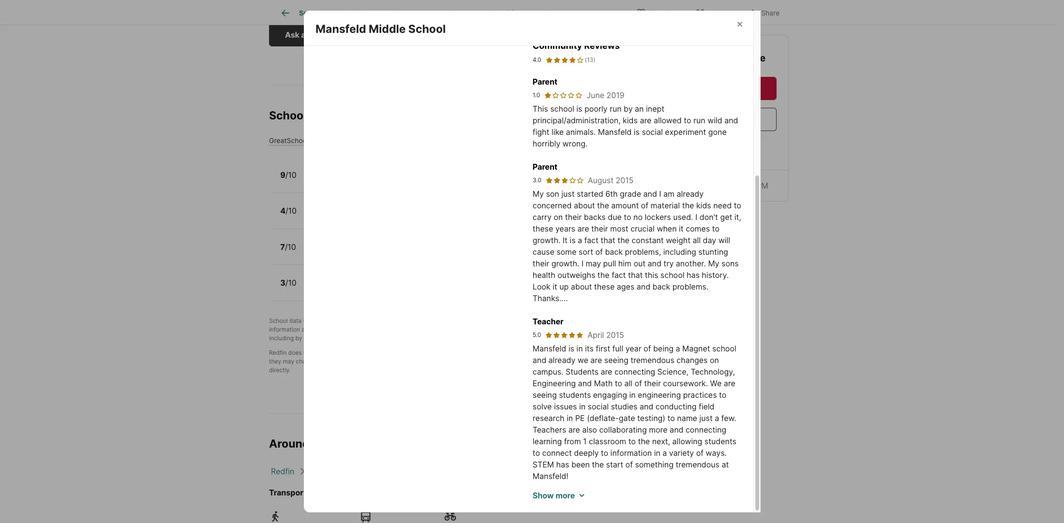Task type: describe. For each thing, give the bounding box(es) containing it.
amenities
[[488, 9, 522, 17]]

carry
[[533, 212, 552, 222]]

engaging
[[594, 391, 627, 400]]

studies
[[611, 402, 638, 412]]

1 vertical spatial about
[[571, 282, 592, 292]]

1 horizontal spatial my
[[709, 259, 720, 269]]

districts,
[[597, 326, 621, 333]]

1 horizontal spatial that
[[628, 270, 643, 280]]

guarantee
[[345, 349, 373, 357]]

1 vertical spatial connecting
[[686, 425, 727, 435]]

overview tab
[[333, 1, 385, 25]]

provided
[[309, 318, 334, 325]]

comes
[[686, 224, 710, 234]]

own
[[425, 326, 437, 333]]

are up math
[[601, 367, 613, 377]]

greatschools up step,
[[344, 318, 381, 325]]

send a message button
[[649, 108, 777, 131]]

it
[[563, 236, 568, 245]]

is inside my son just started 6th grade and i am already concerned about the amount of material the kids need to carry on their backs due to no lockers used. i don't get it, these years are their most crucial when it comes to growth. it is a fact that the constant weight all day will cause some sort of back problems, including stunting their growth. i may pull him out and try another. my sons health outweighs the fact that this school has history. look it up about these ages and back problems. thanks....
[[570, 236, 576, 245]]

fees
[[452, 9, 467, 17]]

of right sort
[[596, 247, 603, 257]]

ask a question button
[[269, 23, 357, 46]]

renters
[[541, 318, 561, 325]]

be inside guaranteed to be accurate. to verify school enrollment eligibility, contact the school district directly.
[[391, 358, 398, 365]]

and up contacting
[[302, 326, 312, 333]]

0 horizontal spatial out
[[298, 5, 312, 15]]

used
[[547, 349, 561, 357]]

crucial
[[631, 224, 655, 234]]

out inside my son just started 6th grade and i am already concerned about the amount of material the kids need to carry on their backs due to no lockers used. i don't get it, these years are their most crucial when it comes to growth. it is a fact that the constant weight all day will cause some sort of back problems, including stunting their growth. i may pull him out and try another. my sons health outweighs the fact that this school has history. look it up about these ages and back problems. thanks....
[[634, 259, 646, 269]]

its
[[585, 344, 594, 354]]

the down deeply
[[592, 460, 604, 470]]

kids inside my son just started 6th grade and i am already concerned about the amount of material the kids need to carry on their backs due to no lockers used. i don't get it, these years are their most crucial when it comes to growth. it is a fact that the constant weight all day will cause some sort of back problems, including stunting their growth. i may pull him out and try another. my sons health outweighs the fact that this school has history. look it up about these ages and back problems. thanks....
[[697, 201, 712, 210]]

redfin inside , a nonprofit organization. redfin recommends buyers and renters use greatschools information and ratings as a
[[452, 318, 470, 325]]

0 vertical spatial run
[[610, 104, 622, 114]]

don't
[[700, 212, 719, 222]]

1 vertical spatial or
[[338, 349, 344, 357]]

practices
[[684, 391, 717, 400]]

constant
[[632, 236, 664, 245]]

the down most
[[618, 236, 630, 245]]

and up desired
[[529, 318, 540, 325]]

(13)
[[585, 56, 596, 63]]

see
[[316, 34, 328, 42]]

0 horizontal spatial the
[[312, 438, 333, 451]]

june 2019
[[587, 90, 625, 100]]

and left 'am'
[[644, 189, 657, 199]]

call
[[404, 30, 418, 40]]

1 vertical spatial by
[[335, 318, 342, 325]]

greatschools up 9 /10
[[269, 136, 312, 145]]

solve
[[533, 402, 552, 412]]

0 horizontal spatial schools
[[269, 109, 313, 123]]

and up redfin does not endorse or guarantee this information. in the left of the page
[[335, 335, 345, 342]]

are right the we
[[591, 356, 602, 365]]

has inside my son just started 6th grade and i am already concerned about the amount of material the kids need to carry on their backs due to no lockers used. i don't get it, these years are their most crucial when it comes to growth. it is a fact that the constant weight all day will cause some sort of back problems, including stunting their growth. i may pull him out and try another. my sons health outweighs the fact that this school has history. look it up about these ages and back problems. thanks....
[[687, 270, 700, 280]]

call link
[[362, 23, 459, 46]]

pm
[[757, 181, 769, 191]]

in up pe
[[580, 402, 586, 412]]

4
[[280, 206, 286, 216]]

full
[[613, 344, 624, 354]]

, a nonprofit organization. redfin recommends buyers and renters use greatschools information and ratings as a
[[269, 318, 611, 333]]

reach
[[269, 5, 296, 15]]

favorite button
[[628, 2, 684, 22]]

rating 3.0 out of 5 element
[[546, 177, 584, 184]]

school for school data is provided by greatschools
[[269, 318, 288, 325]]

material
[[651, 201, 680, 210]]

mansfeld middle school
[[315, 22, 446, 36]]

to inside first step, and conduct their own investigation to determine their desired schools or school districts, including by contacting and visiting the schools themselves.
[[475, 326, 480, 333]]

greatschools inside mansfeld middle school dialog
[[331, 20, 376, 28]]

2 horizontal spatial i
[[696, 212, 698, 222]]

transportation
[[269, 488, 326, 498]]

their down backs
[[592, 224, 608, 234]]

and down ,
[[375, 326, 385, 333]]

and down name
[[670, 425, 684, 435]]

2019
[[607, 90, 625, 100]]

of up no
[[641, 201, 649, 210]]

or inside first step, and conduct their own investigation to determine their desired schools or school districts, including by contacting and visiting the schools themselves.
[[570, 326, 576, 333]]

x-
[[710, 8, 716, 17]]

are inside this school is poorly run by an inept principal/administration, kids are allowed to run wild and fight like animals. mansfeld is social experiment gone horribly wrong.
[[640, 116, 652, 125]]

are up enrollment in the left bottom of the page
[[495, 349, 504, 357]]

a right ,
[[384, 318, 387, 325]]

their down cause
[[533, 259, 550, 269]]

are right we
[[724, 379, 736, 389]]

school inside my son just started 6th grade and i am already concerned about the amount of material the kids need to carry on their backs due to no lockers used. i don't get it, these years are their most crucial when it comes to growth. it is a fact that the constant weight all day will cause some sort of back problems, including stunting their growth. i may pull him out and try another. my sons health outweighs the fact that this school has history. look it up about these ages and back problems. thanks....
[[661, 270, 685, 280]]

all inside mansfeld is in its first full year of being a magnet school and already we are seeing tremendous changes on campus. students are connecting science, technology, engineering and math to all of their coursework. we are seeing students engaging in engineering practices to solve issues in social studies and conducting field research in pe (deflate-gate testing) to name just a few. teachers are also collaborating more and connecting learning from 1 classroom to the next, allowing students to connect deeply to information in a variety of ways. stem has been the start of something tremendous at mansfeld!
[[625, 379, 633, 389]]

in up something
[[654, 449, 661, 458]]

testing)
[[638, 414, 666, 423]]

name
[[678, 414, 698, 423]]

more right see
[[330, 34, 347, 42]]

wrong.
[[563, 139, 588, 148]]

0 vertical spatial the
[[689, 52, 707, 64]]

ages
[[617, 282, 635, 292]]

summary
[[314, 136, 344, 145]]

0 horizontal spatial schools
[[378, 335, 399, 342]]

plans
[[413, 9, 430, 17]]

and right ages
[[637, 282, 651, 292]]

to down we
[[720, 391, 727, 400]]

1 horizontal spatial students
[[705, 437, 737, 447]]

to left no
[[624, 212, 632, 222]]

just inside mansfeld is in its first full year of being a magnet school and already we are seeing tremendous changes on campus. students are connecting science, technology, engineering and math to all of their coursework. we are seeing students engaging in engineering practices to solve issues in social studies and conducting field research in pe (deflate-gate testing) to name just a few. teachers are also collaborating more and connecting learning from 1 classroom to the next, allowing students to connect deeply to information in a variety of ways. stem has been the start of something tremendous at mansfeld!
[[700, 414, 713, 423]]

1 horizontal spatial tremendous
[[676, 460, 720, 470]]

the up used. at the right of the page
[[683, 201, 695, 210]]

rating 4.0 out of 5 element
[[545, 56, 584, 64]]

a right ratings
[[342, 326, 346, 333]]

0 vertical spatial benedictine
[[710, 52, 766, 64]]

more inside dropdown button
[[556, 491, 575, 501]]

question
[[308, 30, 341, 40]]

2015 for full
[[607, 331, 624, 340]]

,
[[381, 318, 382, 325]]

deeply
[[574, 449, 599, 458]]

fees tab
[[441, 1, 477, 25]]

0 vertical spatial back
[[605, 247, 623, 257]]

math
[[594, 379, 613, 389]]

use
[[562, 318, 572, 325]]

0 horizontal spatial that
[[601, 236, 616, 245]]

1.0
[[533, 91, 541, 99]]

of right year
[[644, 344, 651, 354]]

is up "principal/administration,"
[[577, 104, 583, 114]]

mansfeld middle school dialog
[[304, 0, 761, 514]]

0 vertical spatial about
[[574, 201, 595, 210]]

serves
[[410, 34, 433, 42]]

a left few.
[[715, 414, 720, 423]]

collaborating
[[600, 425, 647, 435]]

mansfeld is in its first full year of being a magnet school and already we are seeing tremendous changes on campus. students are connecting science, technology, engineering and math to all of their coursework. we are seeing students engaging in engineering practices to solve issues in social studies and conducting field research in pe (deflate-gate testing) to name just a few. teachers are also collaborating more and connecting learning from 1 classroom to the next, allowing students to connect deeply to information in a variety of ways. stem has been the start of something tremendous at mansfeld!
[[533, 344, 737, 482]]

and up campus.
[[533, 356, 547, 365]]

the down pull
[[598, 270, 610, 280]]

a down the next,
[[663, 449, 667, 458]]

science,
[[658, 367, 689, 377]]

to inside school service boundaries are intended to be used as a reference only; they may change and are not
[[531, 349, 537, 357]]

call button
[[362, 23, 459, 46]]

2 vertical spatial the
[[347, 488, 361, 498]]

desired
[[526, 326, 546, 333]]

send
[[682, 115, 702, 124]]

principal/administration,
[[533, 116, 621, 125]]

is down an
[[634, 127, 640, 137]]

favorite
[[650, 8, 676, 17]]

stem
[[533, 460, 554, 470]]

their up themselves.
[[411, 326, 423, 333]]

ask
[[285, 30, 300, 40]]

9:00
[[704, 181, 720, 191]]

parent for this
[[533, 77, 558, 86]]

june
[[587, 90, 605, 100]]

1 horizontal spatial back
[[653, 282, 671, 292]]

already inside my son just started 6th grade and i am already concerned about the amount of material the kids need to carry on their backs due to no lockers used. i don't get it, these years are their most crucial when it comes to growth. it is a fact that the constant weight all day will cause some sort of back problems, including stunting their growth. i may pull him out and try another. my sons health outweighs the fact that this school has history. look it up about these ages and back problems. thanks....
[[677, 189, 704, 199]]

to up day
[[713, 224, 720, 234]]

buyers
[[509, 318, 528, 325]]

service
[[441, 349, 461, 357]]

amount
[[612, 201, 639, 210]]

0 vertical spatial this
[[372, 34, 385, 42]]

rating 5.0 out of 5 element
[[545, 331, 584, 339]]

5.0
[[533, 331, 541, 339]]

middle
[[369, 22, 406, 36]]

0 vertical spatial connecting
[[615, 367, 656, 377]]

rating 1.0 out of 5 element
[[544, 91, 583, 99]]

may inside my son just started 6th grade and i am already concerned about the amount of material the kids need to carry on their backs due to no lockers used. i don't get it, these years are their most crucial when it comes to growth. it is a fact that the constant weight all day will cause some sort of back problems, including stunting their growth. i may pull him out and try another. my sons health outweighs the fact that this school has history. look it up about these ages and back problems. thanks....
[[586, 259, 601, 269]]

6:00
[[738, 181, 755, 191]]

learning
[[533, 437, 562, 447]]

including inside first step, and conduct their own investigation to determine their desired schools or school districts, including by contacting and visiting the schools themselves.
[[269, 335, 294, 342]]

greatschools link
[[331, 20, 376, 28]]

guaranteed
[[351, 358, 382, 365]]

to down conducting
[[668, 414, 675, 423]]

just inside my son just started 6th grade and i am already concerned about the amount of material the kids need to carry on their backs due to no lockers used. i don't get it, these years are their most crucial when it comes to growth. it is a fact that the constant weight all day will cause some sort of back problems, including stunting their growth. i may pull him out and try another. my sons health outweighs the fact that this school has history. look it up about these ages and back problems. thanks....
[[562, 189, 575, 199]]

issues
[[554, 402, 577, 412]]

school inside mansfeld is in its first full year of being a magnet school and already we are seeing tremendous changes on campus. students are connecting science, technology, engineering and math to all of their coursework. we are seeing students engaging in engineering practices to solve issues in social studies and conducting field research in pe (deflate-gate testing) to name just a few. teachers are also collaborating more and connecting learning from 1 classroom to the next, allowing students to connect deeply to information in a variety of ways. stem has been the start of something tremendous at mansfeld!
[[713, 344, 737, 354]]

verify
[[435, 358, 451, 365]]

/10 for 3 /10
[[286, 278, 297, 288]]

teacher
[[533, 317, 564, 327]]

to down collaborating
[[629, 437, 636, 447]]

2 vertical spatial this
[[375, 349, 385, 357]]

to inside guaranteed to be accurate. to verify school enrollment eligibility, contact the school district directly.
[[384, 358, 390, 365]]

greatschools inside , a nonprofit organization. redfin recommends buyers and renters use greatschools information and ratings as a
[[574, 318, 611, 325]]

gate
[[619, 414, 636, 423]]

information down plans
[[407, 20, 443, 28]]

we
[[578, 356, 589, 365]]

the inside first step, and conduct their own investigation to determine their desired schools or school districts, including by contacting and visiting the schools themselves.
[[368, 335, 377, 342]]

0 vertical spatial students
[[559, 391, 591, 400]]

mansfeld for middle
[[315, 22, 366, 36]]

0 vertical spatial growth.
[[533, 236, 561, 245]]

problems,
[[625, 247, 662, 257]]

eligibility,
[[503, 358, 528, 365]]

investigation
[[438, 326, 473, 333]]

see more homes this school serves
[[316, 34, 433, 42]]

floor
[[395, 9, 411, 17]]

their down buyers
[[511, 326, 524, 333]]

redfin for redfin does not endorse or guarantee this information.
[[269, 349, 287, 357]]

enrollment
[[472, 358, 501, 365]]

schools inside 'tab'
[[543, 9, 568, 17]]

next,
[[653, 437, 671, 447]]

to up engaging
[[615, 379, 623, 389]]

intended
[[506, 349, 530, 357]]

0 horizontal spatial fact
[[585, 236, 599, 245]]

are up from at bottom right
[[569, 425, 580, 435]]

are down endorse
[[330, 358, 339, 365]]

their inside mansfeld is in its first full year of being a magnet school and already we are seeing tremendous changes on campus. students are connecting science, technology, engineering and math to all of their coursework. we are seeing students engaging in engineering practices to solve issues in social studies and conducting field research in pe (deflate-gate testing) to name just a few. teachers are also collaborating more and connecting learning from 1 classroom to the next, allowing students to connect deeply to information in a variety of ways. stem has been the start of something tremendous at mansfeld!
[[645, 379, 661, 389]]

1 vertical spatial fact
[[612, 270, 626, 280]]

the up backs
[[598, 201, 610, 210]]

social inside mansfeld is in its first full year of being a magnet school and already we are seeing tremendous changes on campus. students are connecting science, technology, engineering and math to all of their coursework. we are seeing students engaging in engineering practices to solve issues in social studies and conducting field research in pe (deflate-gate testing) to name just a few. teachers are also collaborating more and connecting learning from 1 classroom to the next, allowing students to connect deeply to information in a variety of ways. stem has been the start of something tremendous at mansfeld!
[[588, 402, 609, 412]]

allowed
[[654, 116, 682, 125]]

community
[[533, 41, 582, 51]]



Task type: vqa. For each thing, say whether or not it's contained in the screenshot.
Redfin Diversity
no



Task type: locate. For each thing, give the bounding box(es) containing it.
all inside my son just started 6th grade and i am already concerned about the amount of material the kids need to carry on their backs due to no lockers used. i don't get it, these years are their most crucial when it comes to growth. it is a fact that the constant weight all day will cause some sort of back problems, including stunting their growth. i may pull him out and try another. my sons health outweighs the fact that this school has history. look it up about these ages and back problems. thanks....
[[693, 236, 701, 245]]

1 vertical spatial benedictine
[[336, 438, 401, 451]]

these left ages
[[595, 282, 615, 292]]

information inside , a nonprofit organization. redfin recommends buyers and renters use greatschools information and ratings as a
[[269, 326, 300, 333]]

0 vertical spatial first
[[347, 326, 358, 333]]

a inside my son just started 6th grade and i am already concerned about the amount of material the kids need to carry on their backs due to no lockers used. i don't get it, these years are their most crucial when it comes to growth. it is a fact that the constant weight all day will cause some sort of back problems, including stunting their growth. i may pull him out and try another. my sons health outweighs the fact that this school has history. look it up about these ages and back problems. thanks....
[[578, 236, 583, 245]]

1 vertical spatial growth.
[[552, 259, 580, 269]]

0 horizontal spatial just
[[562, 189, 575, 199]]

1 horizontal spatial seeing
[[605, 356, 629, 365]]

0 horizontal spatial including
[[269, 335, 294, 342]]

engineering
[[533, 379, 576, 389]]

august
[[588, 176, 614, 185]]

tab list
[[269, 0, 587, 25]]

this school is poorly run by an inept principal/administration, kids are allowed to run wild and fight like animals. mansfeld is social experiment gone horribly wrong.
[[533, 104, 739, 148]]

parent up 1.0
[[533, 77, 558, 86]]

and inside this school is poorly run by an inept principal/administration, kids are allowed to run wild and fight like animals. mansfeld is social experiment gone horribly wrong.
[[725, 116, 739, 125]]

just
[[562, 189, 575, 199], [700, 414, 713, 423]]

/10 down 7 /10
[[286, 278, 297, 288]]

out
[[716, 8, 728, 17]]

my
[[533, 189, 544, 199], [709, 259, 720, 269]]

1 horizontal spatial run
[[694, 116, 706, 125]]

1 horizontal spatial or
[[570, 326, 576, 333]]

year
[[626, 344, 642, 354]]

2 parent from the top
[[533, 162, 558, 172]]

to up stem
[[533, 449, 540, 458]]

1 horizontal spatial may
[[586, 259, 601, 269]]

a inside 'button'
[[301, 30, 306, 40]]

to down classroom
[[601, 449, 609, 458]]

a right being
[[676, 344, 681, 354]]

1 vertical spatial tremendous
[[676, 460, 720, 470]]

up
[[560, 282, 569, 292]]

has inside mansfeld is in its first full year of being a magnet school and already we are seeing tremendous changes on campus. students are connecting science, technology, engineering and math to all of their coursework. we are seeing students engaging in engineering practices to solve issues in social studies and conducting field research in pe (deflate-gate testing) to name just a few. teachers are also collaborating more and connecting learning from 1 classroom to the next, allowing students to connect deeply to information in a variety of ways. stem has been the start of something tremendous at mansfeld!
[[557, 460, 570, 470]]

thanks....
[[533, 294, 568, 303]]

see more homes this school serves link
[[316, 34, 433, 42]]

the right "near"
[[347, 488, 361, 498]]

is right it
[[570, 236, 576, 245]]

for for greatschools
[[378, 20, 387, 28]]

may inside school service boundaries are intended to be used as a reference only; they may change and are not
[[283, 358, 294, 365]]

1 horizontal spatial just
[[700, 414, 713, 423]]

(deflate-
[[587, 414, 619, 423]]

1 vertical spatial students
[[705, 437, 737, 447]]

of left ways.
[[697, 449, 704, 458]]

this inside my son just started 6th grade and i am already concerned about the amount of material the kids need to carry on their backs due to no lockers used. i don't get it, these years are their most crucial when it comes to growth. it is a fact that the constant weight all day will cause some sort of back problems, including stunting their growth. i may pull him out and try another. my sons health outweighs the fact that this school has history. look it up about these ages and back problems. thanks....
[[645, 270, 659, 280]]

it left up
[[553, 282, 558, 292]]

this up guaranteed
[[375, 349, 385, 357]]

share button
[[740, 2, 788, 22]]

1 vertical spatial for
[[378, 20, 387, 28]]

0 horizontal spatial by
[[296, 335, 302, 342]]

the down used
[[552, 358, 561, 365]]

is down rating 5.0 out of 5 element
[[569, 344, 575, 354]]

more down floor
[[389, 20, 405, 28]]

students up the issues
[[559, 391, 591, 400]]

more inside mansfeld is in its first full year of being a magnet school and already we are seeing tremendous changes on campus. students are connecting science, technology, engineering and math to all of their coursework. we are seeing students engaging in engineering practices to solve issues in social studies and conducting field research in pe (deflate-gate testing) to name just a few. teachers are also collaborating more and connecting learning from 1 classroom to the next, allowing students to connect deeply to information in a variety of ways. stem has been the start of something tremendous at mansfeld!
[[649, 425, 668, 435]]

these
[[533, 224, 554, 234], [595, 282, 615, 292]]

the down 'x-out' button at the right top of page
[[689, 52, 707, 64]]

and up testing)
[[640, 402, 654, 412]]

overview
[[344, 9, 374, 17]]

seeing up solve
[[533, 391, 557, 400]]

first right its
[[596, 344, 611, 354]]

1 vertical spatial run
[[694, 116, 706, 125]]

mansfeld down poorly
[[598, 127, 632, 137]]

change
[[296, 358, 316, 365]]

x-out button
[[688, 2, 736, 22]]

0 vertical spatial may
[[586, 259, 601, 269]]

is inside mansfeld is in its first full year of being a magnet school and already we are seeing tremendous changes on campus. students are connecting science, technology, engineering and math to all of their coursework. we are seeing students engaging in engineering practices to solve issues in social studies and conducting field research in pe (deflate-gate testing) to name just a few. teachers are also collaborating more and connecting learning from 1 classroom to the next, allowing students to connect deeply to information in a variety of ways. stem has been the start of something tremendous at mansfeld!
[[569, 344, 575, 354]]

and left try
[[648, 259, 662, 269]]

has down another.
[[687, 270, 700, 280]]

for for out
[[314, 5, 326, 15]]

be down information.
[[391, 358, 398, 365]]

0 vertical spatial as
[[334, 326, 341, 333]]

look
[[533, 282, 551, 292]]

be
[[539, 349, 546, 357], [391, 358, 398, 365]]

1 horizontal spatial mansfeld
[[533, 344, 567, 354]]

1 vertical spatial i
[[696, 212, 698, 222]]

school inside dialog
[[408, 22, 446, 36]]

on inside mansfeld is in its first full year of being a magnet school and already we are seeing tremendous changes on campus. students are connecting science, technology, engineering and math to all of their coursework. we are seeing students engaging in engineering practices to solve issues in social studies and conducting field research in pe (deflate-gate testing) to name just a few. teachers are also collaborating more and connecting learning from 1 classroom to the next, allowing students to connect deeply to information in a variety of ways. stem has been the start of something tremendous at mansfeld!
[[710, 356, 719, 365]]

school left data
[[269, 318, 288, 325]]

0 horizontal spatial run
[[610, 104, 622, 114]]

/10 for 9 /10
[[286, 170, 297, 180]]

contacting
[[304, 335, 333, 342]]

1 vertical spatial it
[[553, 282, 558, 292]]

1 horizontal spatial social
[[642, 127, 663, 137]]

fact up sort
[[585, 236, 599, 245]]

in up studies
[[630, 391, 636, 400]]

wild
[[708, 116, 723, 125]]

first inside first step, and conduct their own investigation to determine their desired schools or school districts, including by contacting and visiting the schools themselves.
[[347, 326, 358, 333]]

0 vertical spatial schools
[[543, 9, 568, 17]]

0 horizontal spatial seeing
[[533, 391, 557, 400]]

2 vertical spatial benedictine
[[363, 488, 408, 498]]

horribly
[[533, 139, 561, 148]]

9
[[280, 170, 286, 180]]

0 vertical spatial all
[[693, 236, 701, 245]]

1 vertical spatial as
[[562, 349, 569, 357]]

kids down an
[[623, 116, 638, 125]]

that up ages
[[628, 270, 643, 280]]

0 horizontal spatial it
[[553, 282, 558, 292]]

in left pe
[[567, 414, 573, 423]]

used.
[[674, 212, 694, 222]]

0 horizontal spatial for
[[314, 5, 326, 15]]

on down concerned
[[554, 212, 563, 222]]

kids up don't
[[697, 201, 712, 210]]

changes
[[677, 356, 708, 365]]

being
[[654, 344, 674, 354]]

0 horizontal spatial all
[[625, 379, 633, 389]]

as inside , a nonprofit organization. redfin recommends buyers and renters use greatschools information and ratings as a
[[334, 326, 341, 333]]

data
[[290, 318, 302, 325]]

1 vertical spatial including
[[269, 335, 294, 342]]

1 horizontal spatial these
[[595, 282, 615, 292]]

1 horizontal spatial i
[[660, 189, 662, 199]]

school inside this school is poorly run by an inept principal/administration, kids are allowed to run wild and fight like animals. mansfeld is social experiment gone horribly wrong.
[[551, 104, 575, 114]]

0 vertical spatial it
[[679, 224, 684, 234]]

1 horizontal spatial has
[[687, 270, 700, 280]]

guaranteed to be accurate. to verify school enrollment eligibility, contact the school district directly.
[[269, 358, 602, 374]]

in left its
[[577, 344, 583, 354]]

0 horizontal spatial on
[[554, 212, 563, 222]]

may down sort
[[586, 259, 601, 269]]

and inside school service boundaries are intended to be used as a reference only; they may change and are not
[[318, 358, 328, 365]]

a up sort
[[578, 236, 583, 245]]

homes
[[348, 34, 371, 42]]

0 horizontal spatial social
[[588, 402, 609, 412]]

social up (deflate-
[[588, 402, 609, 412]]

around
[[269, 438, 310, 451]]

by inside first step, and conduct their own investigation to determine their desired schools or school districts, including by contacting and visiting the schools themselves.
[[296, 335, 302, 342]]

2 horizontal spatial the
[[689, 52, 707, 64]]

0 horizontal spatial tremendous
[[631, 356, 675, 365]]

school inside school service boundaries are intended to be used as a reference only; they may change and are not
[[421, 349, 440, 357]]

first inside mansfeld is in its first full year of being a magnet school and already we are seeing tremendous changes on campus. students are connecting science, technology, engineering and math to all of their coursework. we are seeing students engaging in engineering practices to solve issues in social studies and conducting field research in pe (deflate-gate testing) to name just a few. teachers are also collaborating more and connecting learning from 1 classroom to the next, allowing students to connect deeply to information in a variety of ways. stem has been the start of something tremendous at mansfeld!
[[596, 344, 611, 354]]

school for school service boundaries are intended to be used as a reference only; they may change and are not
[[421, 349, 440, 357]]

0 vertical spatial be
[[539, 349, 546, 357]]

parent for my
[[533, 162, 558, 172]]

2 horizontal spatial mansfeld
[[598, 127, 632, 137]]

try
[[664, 259, 674, 269]]

amenities tab
[[477, 1, 532, 25]]

0 vertical spatial 2015
[[616, 176, 634, 185]]

organization.
[[415, 318, 451, 325]]

magnet
[[683, 344, 711, 354]]

1 vertical spatial just
[[700, 414, 713, 423]]

to up the experiment
[[684, 116, 692, 125]]

fight
[[533, 127, 550, 137]]

kids inside this school is poorly run by an inept principal/administration, kids are allowed to run wild and fight like animals. mansfeld is social experiment gone horribly wrong.
[[623, 116, 638, 125]]

1 vertical spatial schools
[[269, 109, 313, 123]]

1 horizontal spatial kids
[[697, 201, 712, 210]]

ratings
[[314, 326, 333, 333]]

1 vertical spatial 2015
[[607, 331, 624, 340]]

0 vertical spatial seeing
[[605, 356, 629, 365]]

2015
[[616, 176, 634, 185], [607, 331, 624, 340]]

0 horizontal spatial be
[[391, 358, 398, 365]]

am
[[664, 189, 675, 199]]

0 vertical spatial social
[[642, 127, 663, 137]]

back down try
[[653, 282, 671, 292]]

0 vertical spatial i
[[660, 189, 662, 199]]

0 horizontal spatial connecting
[[615, 367, 656, 377]]

the left the next,
[[638, 437, 650, 447]]

not inside school service boundaries are intended to be used as a reference only; they may change and are not
[[340, 358, 349, 365]]

their up engineering
[[645, 379, 661, 389]]

determine
[[482, 326, 510, 333]]

more up the next,
[[649, 425, 668, 435]]

mansfeld middle school element
[[315, 10, 457, 36]]

be up 'contact'
[[539, 349, 546, 357]]

including inside my son just started 6th grade and i am already concerned about the amount of material the kids need to carry on their backs due to no lockers used. i don't get it, these years are their most crucial when it comes to growth. it is a fact that the constant weight all day will cause some sort of back problems, including stunting their growth. i may pull him out and try another. my sons health outweighs the fact that this school has history. look it up about these ages and back problems. thanks....
[[664, 247, 697, 257]]

are inside my son just started 6th grade and i am already concerned about the amount of material the kids need to carry on their backs due to no lockers used. i don't get it, these years are their most crucial when it comes to growth. it is a fact that the constant weight all day will cause some sort of back problems, including stunting their growth. i may pull him out and try another. my sons health outweighs the fact that this school has history. look it up about these ages and back problems. thanks....
[[578, 224, 590, 234]]

1 vertical spatial on
[[710, 356, 719, 365]]

1 horizontal spatial connecting
[[686, 425, 727, 435]]

this
[[372, 34, 385, 42], [645, 270, 659, 280], [375, 349, 385, 357]]

technology,
[[691, 367, 735, 377]]

floor plans tab
[[385, 1, 441, 25]]

1 vertical spatial school
[[269, 318, 288, 325]]

research
[[533, 414, 565, 423]]

near
[[328, 488, 345, 498]]

1 horizontal spatial including
[[664, 247, 697, 257]]

be inside school service boundaries are intended to be used as a reference only; they may change and are not
[[539, 349, 546, 357]]

teachers
[[533, 425, 567, 435]]

open today: 9:00 am-6:00 pm
[[657, 181, 769, 191]]

open
[[657, 181, 677, 191]]

already inside mansfeld is in its first full year of being a magnet school and already we are seeing tremendous changes on campus. students are connecting science, technology, engineering and math to all of their coursework. we are seeing students engaging in engineering practices to solve issues in social studies and conducting field research in pe (deflate-gate testing) to name just a few. teachers are also collaborating more and connecting learning from 1 classroom to the next, allowing students to connect deeply to information in a variety of ways. stem has been the start of something tremendous at mansfeld!
[[549, 356, 576, 365]]

1 vertical spatial parent
[[533, 162, 558, 172]]

and down students
[[578, 379, 592, 389]]

2 vertical spatial mansfeld
[[533, 344, 567, 354]]

0 vertical spatial fact
[[585, 236, 599, 245]]

0 vertical spatial schools
[[548, 326, 569, 333]]

3.0
[[533, 177, 542, 184]]

send a message
[[682, 115, 744, 124]]

school inside first step, and conduct their own investigation to determine their desired schools or school districts, including by contacting and visiting the schools themselves.
[[578, 326, 596, 333]]

1 horizontal spatial on
[[710, 356, 719, 365]]

all up engaging
[[625, 379, 633, 389]]

as right ratings
[[334, 326, 341, 333]]

mansfeld
[[315, 22, 366, 36], [598, 127, 632, 137], [533, 344, 567, 354]]

schools tab
[[532, 1, 579, 25]]

0 horizontal spatial these
[[533, 224, 554, 234]]

engineering
[[638, 391, 681, 400]]

0 horizontal spatial not
[[304, 349, 313, 357]]

0 horizontal spatial first
[[347, 326, 358, 333]]

information down data
[[269, 326, 300, 333]]

redfin does not endorse or guarantee this information.
[[269, 349, 419, 357]]

history.
[[702, 270, 729, 280]]

/10 down 9 /10
[[286, 206, 297, 216]]

1 vertical spatial this
[[645, 270, 659, 280]]

mansfeld inside this school is poorly run by an inept principal/administration, kids are allowed to run wild and fight like animals. mansfeld is social experiment gone horribly wrong.
[[598, 127, 632, 137]]

2 vertical spatial school
[[421, 349, 440, 357]]

including up does
[[269, 335, 294, 342]]

my down 3.0
[[533, 189, 544, 199]]

0 vertical spatial by
[[624, 104, 633, 114]]

mansfeld for is
[[533, 344, 567, 354]]

1 parent from the top
[[533, 77, 558, 86]]

1 vertical spatial be
[[391, 358, 398, 365]]

field
[[699, 402, 715, 412]]

students up ways.
[[705, 437, 737, 447]]

of up engineering
[[635, 379, 642, 389]]

0 horizontal spatial my
[[533, 189, 544, 199]]

0 vertical spatial or
[[570, 326, 576, 333]]

their up years on the right of the page
[[565, 212, 582, 222]]

2015 up full
[[607, 331, 624, 340]]

redfin up they
[[269, 349, 287, 357]]

social inside this school is poorly run by an inept principal/administration, kids are allowed to run wild and fight like animals. mansfeld is social experiment gone horribly wrong.
[[642, 127, 663, 137]]

0 horizontal spatial kids
[[623, 116, 638, 125]]

him
[[619, 259, 632, 269]]

mansfeld inside mansfeld is in its first full year of being a magnet school and already we are seeing tremendous changes on campus. students are connecting science, technology, engineering and math to all of their coursework. we are seeing students engaging in engineering practices to solve issues in social studies and conducting field research in pe (deflate-gate testing) to name just a few. teachers are also collaborating more and connecting learning from 1 classroom to the next, allowing students to connect deeply to information in a variety of ways. stem has been the start of something tremendous at mansfeld!
[[533, 344, 567, 354]]

social down allowed
[[642, 127, 663, 137]]

1 horizontal spatial it
[[679, 224, 684, 234]]

/10 for 4 /10
[[286, 206, 297, 216]]

to up 'contact'
[[531, 349, 537, 357]]

0 vertical spatial has
[[687, 270, 700, 280]]

redfin up investigation
[[452, 318, 470, 325]]

for up visit
[[314, 5, 326, 15]]

may down does
[[283, 358, 294, 365]]

the inside guaranteed to be accurate. to verify school enrollment eligibility, contact the school district directly.
[[552, 358, 561, 365]]

run down 2019
[[610, 104, 622, 114]]

1 vertical spatial redfin
[[269, 349, 287, 357]]

classroom
[[589, 437, 627, 447]]

a inside button
[[703, 115, 708, 124]]

2015 for grade
[[616, 176, 634, 185]]

conduct
[[387, 326, 409, 333]]

redfin for redfin
[[271, 467, 295, 477]]

all down the "comes"
[[693, 236, 701, 245]]

on inside my son just started 6th grade and i am already concerned about the amount of material the kids need to carry on their backs due to no lockers used. i don't get it, these years are their most crucial when it comes to growth. it is a fact that the constant weight all day will cause some sort of back problems, including stunting their growth. i may pull him out and try another. my sons health outweighs the fact that this school has history. look it up about these ages and back problems. thanks....
[[554, 212, 563, 222]]

growth. down some
[[552, 259, 580, 269]]

reviews
[[585, 41, 620, 51]]

cause
[[533, 247, 555, 257]]

at
[[722, 460, 729, 470]]

april 2015
[[588, 331, 624, 340]]

pe
[[576, 414, 585, 423]]

1 horizontal spatial out
[[634, 259, 646, 269]]

already right 'am'
[[677, 189, 704, 199]]

is right data
[[303, 318, 308, 325]]

more right the show
[[556, 491, 575, 501]]

they
[[269, 358, 281, 365]]

including down weight
[[664, 247, 697, 257]]

0 horizontal spatial mansfeld
[[315, 22, 366, 36]]

1 horizontal spatial be
[[539, 349, 546, 357]]

to down information.
[[384, 358, 390, 365]]

to up the it, on the right top of page
[[734, 201, 742, 210]]

0 vertical spatial tremendous
[[631, 356, 675, 365]]

school
[[408, 22, 446, 36], [269, 318, 288, 325], [421, 349, 440, 357]]

as inside school service boundaries are intended to be used as a reference only; they may change and are not
[[562, 349, 569, 357]]

that down most
[[601, 236, 616, 245]]

as
[[334, 326, 341, 333], [562, 349, 569, 357]]

problems.
[[673, 282, 709, 292]]

tab list containing search
[[269, 0, 587, 25]]

or down use
[[570, 326, 576, 333]]

school data is provided by greatschools
[[269, 318, 381, 325]]

schools down 'conduct'
[[378, 335, 399, 342]]

1 vertical spatial kids
[[697, 201, 712, 210]]

i left 'am'
[[660, 189, 662, 199]]

information up visit greatschools for more information
[[352, 5, 401, 15]]

schools up greatschools summary rating
[[269, 109, 313, 123]]

visiting
[[347, 335, 366, 342]]

first step, and conduct their own investigation to determine their desired schools or school districts, including by contacting and visiting the schools themselves.
[[269, 326, 621, 342]]

sort
[[579, 247, 594, 257]]

for inside mansfeld middle school dialog
[[378, 20, 387, 28]]

i
[[660, 189, 662, 199], [696, 212, 698, 222], [582, 259, 584, 269]]

the
[[598, 201, 610, 210], [683, 201, 695, 210], [618, 236, 630, 245], [598, 270, 610, 280], [368, 335, 377, 342], [552, 358, 561, 365], [638, 437, 650, 447], [592, 460, 604, 470]]

step,
[[360, 326, 373, 333]]

endorse
[[314, 349, 337, 357]]

of right start
[[626, 460, 633, 470]]

start
[[606, 460, 624, 470]]

greatschools down the overview
[[331, 20, 376, 28]]

just down field
[[700, 414, 713, 423]]

0 horizontal spatial may
[[283, 358, 294, 365]]

information inside mansfeld is in its first full year of being a magnet school and already we are seeing tremendous changes on campus. students are connecting science, technology, engineering and math to all of their coursework. we are seeing students engaging in engineering practices to solve issues in social studies and conducting field research in pe (deflate-gate testing) to name just a few. teachers are also collaborating more and connecting learning from 1 classroom to the next, allowing students to connect deeply to information in a variety of ways. stem has been the start of something tremendous at mansfeld!
[[611, 449, 652, 458]]

0 horizontal spatial i
[[582, 259, 584, 269]]

growth. up cause
[[533, 236, 561, 245]]

by inside this school is poorly run by an inept principal/administration, kids are allowed to run wild and fight like animals. mansfeld is social experiment gone horribly wrong.
[[624, 104, 633, 114]]

more up the greatschools 'link'
[[328, 5, 350, 15]]

redfin
[[452, 318, 470, 325], [269, 349, 287, 357], [271, 467, 295, 477]]

redfin link
[[271, 467, 295, 477]]

animals.
[[566, 127, 596, 137]]

/10 for 7 /10
[[285, 242, 296, 252]]

a inside school service boundaries are intended to be used as a reference only; they may change and are not
[[570, 349, 573, 357]]

coursework.
[[664, 379, 708, 389]]

school down plans
[[408, 22, 446, 36]]

1 horizontal spatial the
[[347, 488, 361, 498]]

by up does
[[296, 335, 302, 342]]

1 horizontal spatial all
[[693, 236, 701, 245]]

1 vertical spatial may
[[283, 358, 294, 365]]

or
[[570, 326, 576, 333], [338, 349, 344, 357]]

0 horizontal spatial back
[[605, 247, 623, 257]]

0 vertical spatial not
[[304, 349, 313, 357]]

this down problems,
[[645, 270, 659, 280]]

district
[[583, 358, 602, 365]]

1 vertical spatial seeing
[[533, 391, 557, 400]]

1 vertical spatial social
[[588, 402, 609, 412]]

9 /10
[[280, 170, 297, 180]]

1 vertical spatial out
[[634, 259, 646, 269]]

seeing
[[605, 356, 629, 365], [533, 391, 557, 400]]

mansfeld up 'contact'
[[533, 344, 567, 354]]

on
[[554, 212, 563, 222], [710, 356, 719, 365]]

also
[[583, 425, 597, 435]]

to inside this school is poorly run by an inept principal/administration, kids are allowed to run wild and fight like animals. mansfeld is social experiment gone horribly wrong.
[[684, 116, 692, 125]]

backs
[[584, 212, 606, 222]]



